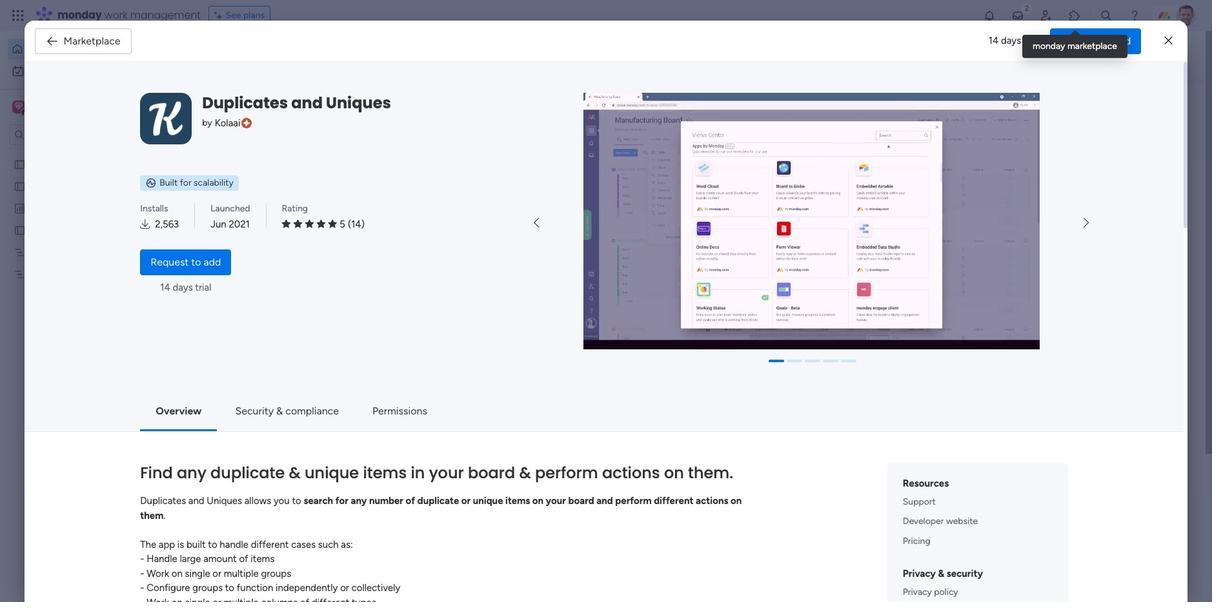 Task type: locate. For each thing, give the bounding box(es) containing it.
option
[[8, 39, 157, 59], [0, 153, 165, 155]]

0 horizontal spatial add to favorites image
[[666, 236, 679, 249]]

option down workspace selection element on the top left of the page
[[0, 153, 165, 155]]

public dashboard image
[[14, 202, 26, 214], [710, 236, 724, 250]]

app logo image
[[140, 93, 192, 145]]

1 vertical spatial terry turtle image
[[269, 531, 294, 556]]

1 horizontal spatial component image
[[710, 256, 722, 268]]

add to favorites image
[[666, 236, 679, 249], [894, 236, 907, 249]]

1 vertical spatial component image
[[254, 414, 266, 426]]

terry turtle image up terry turtle image
[[269, 531, 294, 556]]

1 vertical spatial public dashboard image
[[710, 236, 724, 250]]

public board image
[[14, 158, 26, 170], [14, 180, 26, 192], [14, 224, 26, 236], [254, 394, 269, 408]]

0 horizontal spatial terry turtle image
[[269, 531, 294, 556]]

monday marketplace image
[[1068, 9, 1081, 22]]

2 add to favorites image from the left
[[894, 236, 907, 249]]

0 horizontal spatial component image
[[254, 414, 266, 426]]

0 vertical spatial component image
[[710, 256, 722, 268]]

1 add to favorites image from the left
[[666, 236, 679, 249]]

4 star image from the left
[[328, 219, 337, 229]]

0 horizontal spatial public dashboard image
[[14, 202, 26, 214]]

star image
[[317, 219, 326, 229]]

component image
[[710, 256, 722, 268], [254, 414, 266, 426]]

update feed image
[[1011, 9, 1024, 22]]

marketplace arrow left image
[[534, 218, 539, 228]]

dapulse x slim image
[[1165, 33, 1172, 49]]

terry turtle image
[[269, 578, 294, 603]]

v2 user feedback image
[[971, 48, 981, 62]]

option up workspace selection element on the top left of the page
[[8, 39, 157, 59]]

v2 download image
[[140, 218, 150, 232]]

terry turtle image right help 'image'
[[1176, 5, 1197, 26]]

see plans image
[[214, 8, 226, 23]]

templates image image
[[972, 260, 1142, 349]]

list box
[[0, 151, 165, 459]]

terry turtle image
[[1176, 5, 1197, 26], [269, 531, 294, 556]]

workspace selection element
[[12, 99, 108, 116]]

circle o image
[[980, 187, 988, 197]]

0 vertical spatial terry turtle image
[[1176, 5, 1197, 26]]

public board image inside quick search results list box
[[254, 394, 269, 408]]

1 horizontal spatial add to favorites image
[[894, 236, 907, 249]]

star image
[[282, 219, 291, 229], [293, 219, 302, 229], [305, 219, 314, 229], [328, 219, 337, 229]]

1 star image from the left
[[282, 219, 291, 229]]

marketplace arrow right image
[[1084, 218, 1089, 228]]

check circle image
[[980, 138, 988, 147]]

workspace image
[[12, 100, 25, 114]]

close recently visited image
[[238, 105, 254, 121]]

0 vertical spatial public dashboard image
[[14, 202, 26, 214]]

1 horizontal spatial public dashboard image
[[710, 236, 724, 250]]



Task type: describe. For each thing, give the bounding box(es) containing it.
3 star image from the left
[[305, 219, 314, 229]]

select product image
[[12, 9, 25, 22]]

0 vertical spatial option
[[8, 39, 157, 59]]

v2 bolt switch image
[[1072, 48, 1079, 62]]

2 image
[[1021, 1, 1033, 15]]

1 horizontal spatial terry turtle image
[[1176, 5, 1197, 26]]

notifications image
[[983, 9, 996, 22]]

check circle image
[[980, 121, 988, 131]]

search everything image
[[1100, 9, 1113, 22]]

1 vertical spatial option
[[0, 153, 165, 155]]

public dashboard image inside quick search results list box
[[710, 236, 724, 250]]

help image
[[1128, 9, 1141, 22]]

workspace image
[[14, 100, 23, 114]]

quick search results list box
[[238, 121, 929, 450]]

2 star image from the left
[[293, 219, 302, 229]]

invite members image
[[1040, 9, 1053, 22]]

close update feed (inbox) image
[[238, 486, 254, 502]]

built for scalability element
[[140, 175, 239, 191]]

2 element
[[368, 486, 384, 502]]

circle o image
[[980, 171, 988, 180]]

help center element
[[960, 532, 1154, 584]]



Task type: vqa. For each thing, say whether or not it's contained in the screenshot.
See plans image
yes



